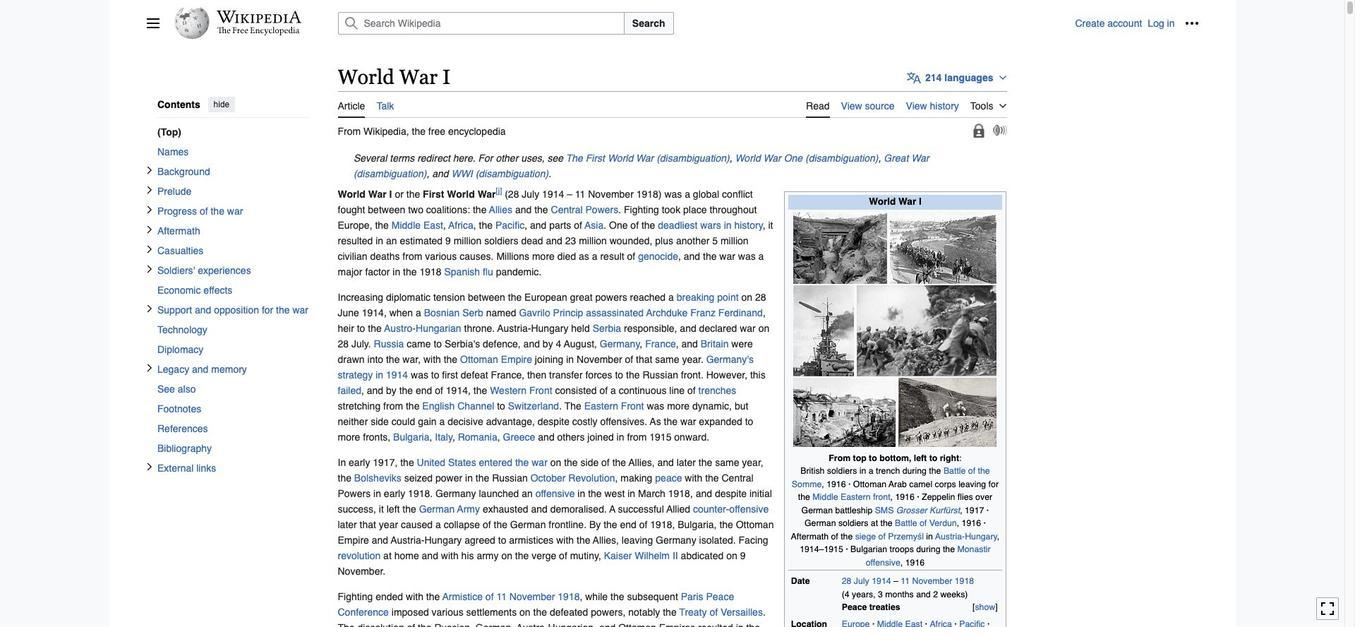 Task type: vqa. For each thing, say whether or not it's contained in the screenshot.
the bottommost 20
no



Task type: locate. For each thing, give the bounding box(es) containing it.
main content
[[332, 64, 1199, 627]]

x small image
[[145, 304, 154, 312]]

listen to this article image
[[993, 125, 1007, 136]]

the free encyclopedia image
[[218, 27, 300, 36]]

1 x small image from the top
[[145, 166, 154, 174]]

note
[[338, 150, 1007, 181]]

x small image
[[145, 166, 154, 174], [145, 185, 154, 194], [145, 205, 154, 214], [145, 225, 154, 233], [145, 245, 154, 253], [145, 264, 154, 273], [145, 363, 154, 372], [145, 462, 154, 471]]

2 x small image from the top
[[145, 185, 154, 194]]

fullscreen image
[[1321, 602, 1335, 616]]

3 x small image from the top
[[145, 205, 154, 214]]

None search field
[[321, 12, 1076, 35]]

7 x small image from the top
[[145, 363, 154, 372]]

menu image
[[146, 16, 160, 30]]



Task type: describe. For each thing, give the bounding box(es) containing it.
personal tools navigation
[[1076, 12, 1204, 35]]

6 x small image from the top
[[145, 264, 154, 273]]

wikipedia image
[[216, 11, 301, 23]]

language progressive image
[[907, 71, 922, 85]]

8 x small image from the top
[[145, 462, 154, 471]]

5 x small image from the top
[[145, 245, 154, 253]]

log in and more options image
[[1185, 16, 1199, 30]]

Search Wikipedia search field
[[338, 12, 625, 35]]

4 x small image from the top
[[145, 225, 154, 233]]

page semi-protected image
[[972, 123, 986, 137]]



